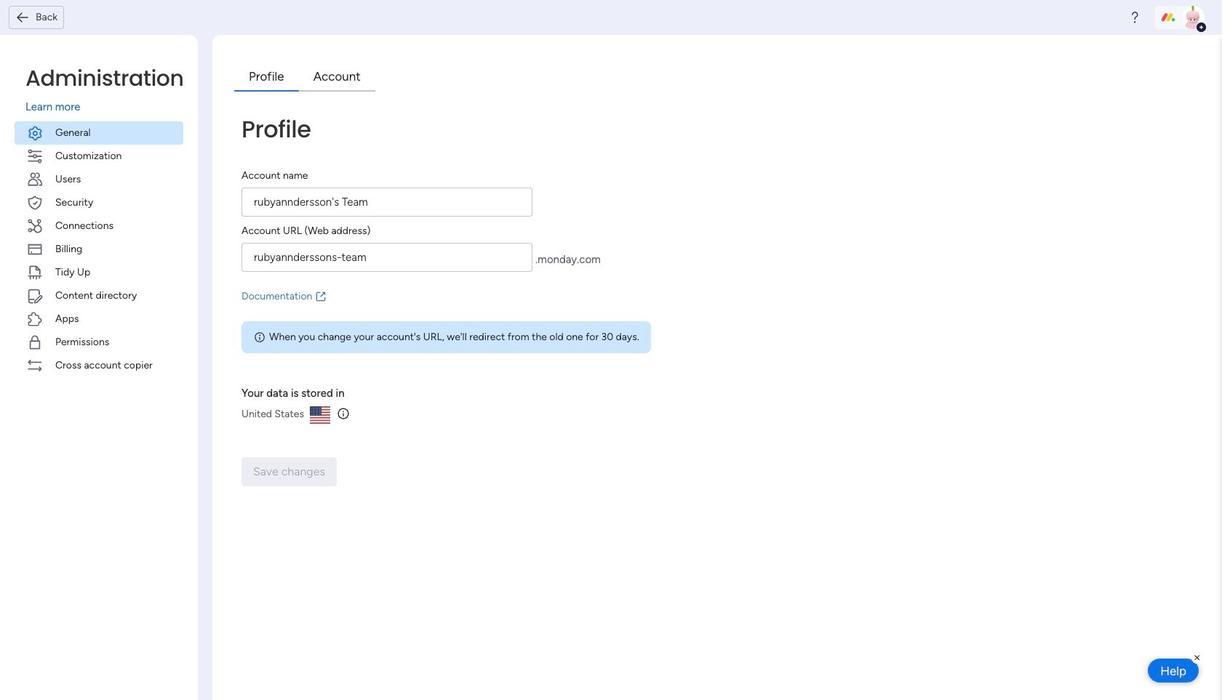 Task type: vqa. For each thing, say whether or not it's contained in the screenshot.
list box
no



Task type: locate. For each thing, give the bounding box(es) containing it.
None text field
[[242, 243, 532, 272]]

None text field
[[242, 187, 532, 216]]

ruby anderson image
[[1181, 6, 1205, 29]]

help image
[[1128, 10, 1142, 25]]

back to workspace image
[[15, 10, 30, 25]]



